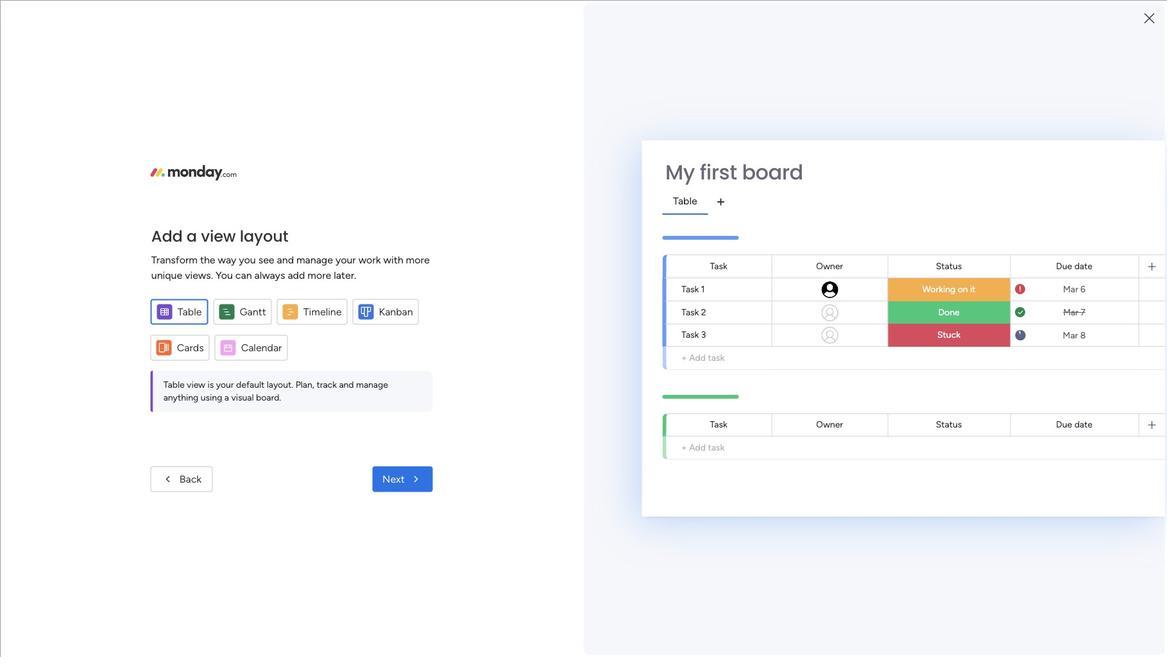 Task type: describe. For each thing, give the bounding box(es) containing it.
learn for learn & get inspired
[[943, 282, 968, 295]]

1 horizontal spatial your
[[273, 246, 294, 259]]

private
[[248, 364, 286, 379]]

lottie animation image for rightmost lottie animation element
[[580, 31, 940, 80]]

1 owner from the top
[[816, 261, 843, 272]]

access
[[884, 366, 912, 377]]

gantt button
[[213, 299, 272, 325]]

way
[[218, 253, 236, 266]]

visual
[[231, 392, 254, 403]]

2 due from the top
[[1056, 420, 1072, 431]]

quick
[[861, 366, 882, 377]]

tasks for personal
[[539, 492, 562, 504]]

your inside the "transform the way you see and manage your work with more unique views. you can always add more later."
[[336, 253, 356, 266]]

1 status from the top
[[936, 261, 962, 272]]

later.
[[334, 269, 356, 281]]

layout
[[240, 225, 288, 246]]

unique
[[151, 269, 182, 281]]

you
[[216, 269, 233, 281]]

with
[[383, 253, 403, 266]]

1 due from the top
[[1056, 261, 1072, 272]]

meet our sales experts
[[993, 457, 1084, 468]]

table for table view is your default layout. plan, track and manage anything using a visual board.
[[163, 379, 185, 390]]

my first board
[[665, 158, 803, 187]]

for
[[847, 366, 858, 377]]

1 vertical spatial add
[[689, 353, 706, 364]]

your inside table view is your default layout. plan, track and manage anything using a visual board.
[[216, 379, 234, 390]]

how inside getting started learn how monday.com works
[[1018, 334, 1035, 345]]

my private tasks
[[229, 364, 316, 379]]

⌘
[[810, 366, 819, 377]]

1 date from the top
[[1075, 261, 1093, 272]]

getting started learn how monday.com works
[[993, 319, 1115, 345]]

learn for learn how monday works
[[238, 164, 263, 176]]

kanban
[[379, 305, 413, 318]]

logo image
[[151, 165, 237, 181]]

next
[[382, 473, 405, 485]]

personal
[[497, 492, 536, 504]]

cards button
[[151, 335, 210, 361]]

&
[[971, 282, 977, 295]]

track
[[317, 379, 337, 390]]

install our mobile app
[[238, 302, 336, 314]]

upload
[[238, 246, 271, 259]]

and inside the "transform the way you see and manage your work with more unique views. you can always add more later."
[[277, 253, 294, 266]]

0 vertical spatial +
[[682, 353, 687, 364]]

getting
[[993, 319, 1025, 330]]

⌘ +
[[810, 366, 830, 377]]

my for my first board
[[665, 158, 695, 187]]

help center element
[[943, 368, 1135, 419]]

photo
[[296, 246, 324, 259]]

board
[[742, 158, 803, 187]]

1 + add task from the top
[[682, 353, 725, 364]]

reminders
[[584, 492, 630, 504]]

manage inside table view is your default layout. plan, track and manage anything using a visual board.
[[356, 379, 388, 390]]

for quick access
[[847, 366, 912, 377]]

transform
[[151, 253, 198, 266]]

2 + add task from the top
[[682, 442, 725, 453]]

2
[[701, 307, 706, 318]]

table for table
[[178, 305, 202, 318]]

anything
[[163, 392, 198, 403]]

work
[[359, 253, 381, 266]]

kanban button
[[353, 299, 419, 325]]

timeline
[[303, 305, 342, 318]]

3
[[701, 330, 706, 341]]

default
[[236, 379, 265, 390]]

1 vertical spatial +
[[825, 366, 830, 377]]

1
[[701, 284, 705, 295]]

here
[[633, 492, 653, 504]]

experts
[[1054, 457, 1084, 468]]

the
[[200, 253, 215, 266]]

is
[[208, 379, 214, 390]]

cards
[[177, 341, 204, 354]]

templates image image
[[954, 97, 1124, 185]]

started
[[1027, 319, 1057, 330]]

manage inside the "transform the way you see and manage your work with more unique views. you can always add more later."
[[296, 253, 333, 266]]

1 horizontal spatial lottie animation element
[[580, 31, 940, 80]]

tasks for private
[[289, 364, 316, 379]]

calendar button
[[215, 335, 288, 361]]

close my private tasks image
[[211, 364, 227, 379]]

2 vertical spatial task
[[573, 520, 589, 531]]

our for sales
[[1016, 457, 1030, 468]]

sales
[[1032, 457, 1052, 468]]

app
[[319, 302, 336, 314]]

using
[[201, 392, 222, 403]]

builder
[[290, 219, 321, 231]]

mobile
[[285, 302, 316, 314]]

use
[[789, 366, 804, 377]]

kendall parks image
[[1131, 5, 1152, 26]]

a for add
[[187, 225, 197, 246]]

0 horizontal spatial more
[[308, 269, 331, 281]]



Task type: vqa. For each thing, say whether or not it's contained in the screenshot.
2nd DUE from the bottom of the page
yes



Task type: locate. For each thing, give the bounding box(es) containing it.
your right is
[[216, 379, 234, 390]]

0 horizontal spatial lottie animation image
[[0, 528, 164, 658]]

my for my private tasks
[[229, 364, 246, 379]]

2 vertical spatial +
[[682, 442, 687, 453]]

task for task 1
[[682, 284, 699, 295]]

meet
[[993, 457, 1014, 468]]

calendar
[[241, 341, 282, 354]]

you
[[239, 253, 256, 266]]

table inside table view is your default layout. plan, track and manage anything using a visual board.
[[163, 379, 185, 390]]

task 2
[[682, 307, 706, 318]]

add a view layout
[[151, 225, 288, 246]]

1 horizontal spatial how
[[1018, 334, 1035, 345]]

+ add task
[[682, 353, 725, 364], [682, 442, 725, 453]]

table button
[[151, 299, 208, 325]]

1 vertical spatial how
[[1018, 334, 1035, 345]]

can
[[235, 269, 252, 281]]

due date down the templates
[[1056, 261, 1093, 272]]

a inside table view is your default layout. plan, track and manage anything using a visual board.
[[224, 392, 229, 403]]

invite a co-builder
[[238, 219, 321, 231]]

and up new task
[[565, 492, 582, 504]]

0 vertical spatial manage
[[296, 253, 333, 266]]

1 horizontal spatial manage
[[356, 379, 388, 390]]

1 horizontal spatial learn
[[943, 282, 968, 295]]

our
[[267, 302, 283, 314], [1016, 457, 1030, 468]]

0 vertical spatial my
[[665, 158, 695, 187]]

2 date from the top
[[1075, 420, 1093, 431]]

task 1
[[682, 284, 705, 295]]

progress bar
[[809, 110, 824, 115]]

1 vertical spatial lottie animation image
[[0, 528, 164, 658]]

view up "way"
[[201, 225, 236, 246]]

0 horizontal spatial your
[[216, 379, 234, 390]]

0 vertical spatial our
[[267, 302, 283, 314]]

board.
[[256, 392, 281, 403]]

0 horizontal spatial lottie animation element
[[0, 528, 164, 658]]

j
[[837, 366, 840, 377]]

our for mobile
[[267, 302, 283, 314]]

track
[[470, 492, 494, 504]]

learn down getting at the right of the page
[[993, 334, 1016, 345]]

0 horizontal spatial our
[[267, 302, 283, 314]]

1 horizontal spatial our
[[1016, 457, 1030, 468]]

0 horizontal spatial a
[[187, 225, 197, 246]]

0 vertical spatial view
[[201, 225, 236, 246]]

works right monday
[[328, 164, 355, 176]]

0 horizontal spatial tasks
[[289, 364, 316, 379]]

view
[[201, 225, 236, 246], [187, 379, 205, 390]]

0 vertical spatial tasks
[[289, 364, 316, 379]]

and inside table view is your default layout. plan, track and manage anything using a visual board.
[[339, 379, 354, 390]]

1 vertical spatial works
[[1091, 334, 1115, 345]]

owner
[[816, 261, 843, 272], [816, 420, 843, 431]]

1 vertical spatial and
[[339, 379, 354, 390]]

0 vertical spatial + add task
[[682, 353, 725, 364]]

layout.
[[267, 379, 293, 390]]

getting started element
[[943, 306, 1135, 358]]

table inside button
[[178, 305, 202, 318]]

learn left &
[[943, 282, 968, 295]]

0 vertical spatial lottie animation image
[[580, 31, 940, 80]]

1 vertical spatial owner
[[816, 420, 843, 431]]

1 vertical spatial view
[[187, 379, 205, 390]]

your up the later.
[[336, 253, 356, 266]]

task
[[708, 353, 725, 364], [708, 442, 725, 453], [573, 520, 589, 531]]

learn how monday works
[[238, 164, 355, 176]]

desktop
[[272, 274, 309, 286]]

manage
[[296, 253, 333, 266], [356, 379, 388, 390]]

1 horizontal spatial more
[[406, 253, 430, 266]]

learn & get inspired
[[943, 282, 1035, 295]]

co-
[[274, 219, 290, 231]]

view inside table view is your default layout. plan, track and manage anything using a visual board.
[[187, 379, 205, 390]]

0 vertical spatial due
[[1056, 261, 1072, 272]]

table
[[178, 305, 202, 318], [163, 379, 185, 390]]

works inside getting started learn how monday.com works
[[1091, 334, 1115, 345]]

0 vertical spatial lottie animation element
[[580, 31, 940, 80]]

task for task 3
[[682, 330, 699, 341]]

2 vertical spatial learn
[[993, 334, 1016, 345]]

0 vertical spatial more
[[406, 253, 430, 266]]

add
[[151, 225, 183, 246], [689, 353, 706, 364], [689, 442, 706, 453]]

1 due date from the top
[[1056, 261, 1093, 272]]

1 vertical spatial + add task
[[682, 442, 725, 453]]

illustration image
[[644, 130, 836, 323]]

lottie animation image for the left lottie animation element
[[0, 528, 164, 658]]

2 horizontal spatial learn
[[993, 334, 1016, 345]]

1 vertical spatial status
[[936, 420, 962, 431]]

our right gantt
[[267, 302, 283, 314]]

new task
[[552, 520, 589, 531]]

1 vertical spatial due
[[1056, 420, 1072, 431]]

your
[[273, 246, 294, 259], [336, 253, 356, 266], [216, 379, 234, 390]]

0 horizontal spatial how
[[266, 164, 286, 176]]

back
[[180, 473, 202, 485]]

0 vertical spatial owner
[[816, 261, 843, 272]]

1 vertical spatial more
[[308, 269, 331, 281]]

get
[[980, 282, 996, 295]]

status
[[936, 261, 962, 272], [936, 420, 962, 431]]

manage up the enable desktop notifications
[[296, 253, 333, 266]]

a for invite
[[266, 219, 271, 231]]

date up experts
[[1075, 420, 1093, 431]]

next button
[[372, 467, 433, 492]]

enable desktop notifications
[[238, 274, 369, 286]]

1 horizontal spatial works
[[1091, 334, 1115, 345]]

a left co-
[[266, 219, 271, 231]]

my left first in the right of the page
[[665, 158, 695, 187]]

explore
[[997, 241, 1032, 253]]

tasks up plan,
[[289, 364, 316, 379]]

how
[[266, 164, 286, 176], [1018, 334, 1035, 345]]

2 due date from the top
[[1056, 420, 1093, 431]]

add
[[288, 269, 305, 281]]

due
[[1056, 261, 1072, 272], [1056, 420, 1072, 431]]

table up anything
[[163, 379, 185, 390]]

0 vertical spatial date
[[1075, 261, 1093, 272]]

more right with
[[406, 253, 430, 266]]

0 vertical spatial add
[[151, 225, 183, 246]]

works
[[328, 164, 355, 176], [1091, 334, 1115, 345]]

date down the templates
[[1075, 261, 1093, 272]]

1 horizontal spatial tasks
[[539, 492, 562, 504]]

2 horizontal spatial and
[[565, 492, 582, 504]]

1 image
[[949, 1, 961, 15]]

new
[[552, 520, 570, 531]]

first
[[700, 158, 737, 187]]

task
[[710, 261, 727, 272], [682, 284, 699, 295], [682, 307, 699, 318], [682, 330, 699, 341], [710, 420, 727, 431]]

how left monday
[[266, 164, 286, 176]]

2 vertical spatial and
[[565, 492, 582, 504]]

1 vertical spatial tasks
[[539, 492, 562, 504]]

2 horizontal spatial a
[[266, 219, 271, 231]]

our left sales
[[1016, 457, 1030, 468]]

2 horizontal spatial your
[[336, 253, 356, 266]]

a
[[266, 219, 271, 231], [187, 225, 197, 246], [224, 392, 229, 403]]

0 horizontal spatial manage
[[296, 253, 333, 266]]

view left is
[[187, 379, 205, 390]]

monday.com
[[1037, 334, 1089, 345]]

contact sales element
[[943, 430, 1135, 481]]

1 vertical spatial due date
[[1056, 420, 1093, 431]]

manage right track
[[356, 379, 388, 390]]

task 3
[[682, 330, 706, 341]]

transform the way you see and manage your work with more unique views. you can always add more later.
[[151, 253, 430, 281]]

2 owner from the top
[[816, 420, 843, 431]]

0 vertical spatial learn
[[238, 164, 263, 176]]

see
[[258, 253, 274, 266]]

due up experts
[[1056, 420, 1072, 431]]

0 vertical spatial works
[[328, 164, 355, 176]]

1 vertical spatial our
[[1016, 457, 1030, 468]]

1 horizontal spatial a
[[224, 392, 229, 403]]

more
[[406, 253, 430, 266], [308, 269, 331, 281]]

due date up experts
[[1056, 420, 1093, 431]]

+
[[682, 353, 687, 364], [825, 366, 830, 377], [682, 442, 687, 453]]

1 vertical spatial lottie animation element
[[0, 528, 164, 658]]

your up add
[[273, 246, 294, 259]]

task for task 2
[[682, 307, 699, 318]]

more right add
[[308, 269, 331, 281]]

0 horizontal spatial works
[[328, 164, 355, 176]]

0 vertical spatial status
[[936, 261, 962, 272]]

and
[[277, 253, 294, 266], [339, 379, 354, 390], [565, 492, 582, 504]]

0 vertical spatial how
[[266, 164, 286, 176]]

0 horizontal spatial my
[[229, 364, 246, 379]]

invite
[[238, 219, 264, 231]]

learn inside getting started learn how monday.com works
[[993, 334, 1016, 345]]

timeline button
[[277, 299, 347, 325]]

0 vertical spatial and
[[277, 253, 294, 266]]

quick search results list box
[[211, 620, 912, 658]]

my up default on the left bottom
[[229, 364, 246, 379]]

0 vertical spatial table
[[178, 305, 202, 318]]

1 horizontal spatial lottie animation image
[[580, 31, 940, 80]]

1 horizontal spatial and
[[339, 379, 354, 390]]

a right using
[[224, 392, 229, 403]]

1 vertical spatial my
[[229, 364, 246, 379]]

templates
[[1034, 241, 1080, 253]]

1 vertical spatial learn
[[943, 282, 968, 295]]

1 horizontal spatial my
[[665, 158, 695, 187]]

1 vertical spatial manage
[[356, 379, 388, 390]]

option
[[0, 152, 164, 154]]

0 vertical spatial due date
[[1056, 261, 1093, 272]]

and up add
[[277, 253, 294, 266]]

lottie animation element
[[580, 31, 940, 80], [0, 528, 164, 658]]

list box
[[0, 150, 164, 347]]

lottie animation image
[[580, 31, 940, 80], [0, 528, 164, 658]]

learn
[[238, 164, 263, 176], [943, 282, 968, 295], [993, 334, 1016, 345]]

track personal tasks and reminders here
[[470, 492, 653, 504]]

0 vertical spatial task
[[708, 353, 725, 364]]

due date
[[1056, 261, 1093, 272], [1056, 420, 1093, 431]]

table view is your default layout. plan, track and manage anything using a visual board.
[[163, 379, 388, 403]]

1 vertical spatial task
[[708, 442, 725, 453]]

views.
[[185, 269, 213, 281]]

works right monday.com
[[1091, 334, 1115, 345]]

1 vertical spatial table
[[163, 379, 185, 390]]

1 vertical spatial date
[[1075, 420, 1093, 431]]

install
[[238, 302, 265, 314]]

and right track
[[339, 379, 354, 390]]

0 horizontal spatial learn
[[238, 164, 263, 176]]

learn up the invite
[[238, 164, 263, 176]]

gantt
[[240, 305, 266, 318]]

due down the templates
[[1056, 261, 1072, 272]]

inspired
[[998, 282, 1035, 295]]

table up cards
[[178, 305, 202, 318]]

0 horizontal spatial and
[[277, 253, 294, 266]]

explore templates
[[997, 241, 1080, 253]]

notifications
[[311, 274, 369, 286]]

back button
[[151, 467, 212, 492]]

our inside contact sales element
[[1016, 457, 1030, 468]]

a up transform
[[187, 225, 197, 246]]

explore templates button
[[950, 234, 1127, 260]]

tasks up new
[[539, 492, 562, 504]]

monday
[[288, 164, 325, 176]]

how down started
[[1018, 334, 1035, 345]]

enable
[[238, 274, 269, 286]]

2 vertical spatial add
[[689, 442, 706, 453]]

always
[[254, 269, 285, 281]]

upload your photo
[[238, 246, 324, 259]]

2 status from the top
[[936, 420, 962, 431]]

date
[[1075, 261, 1093, 272], [1075, 420, 1093, 431]]



